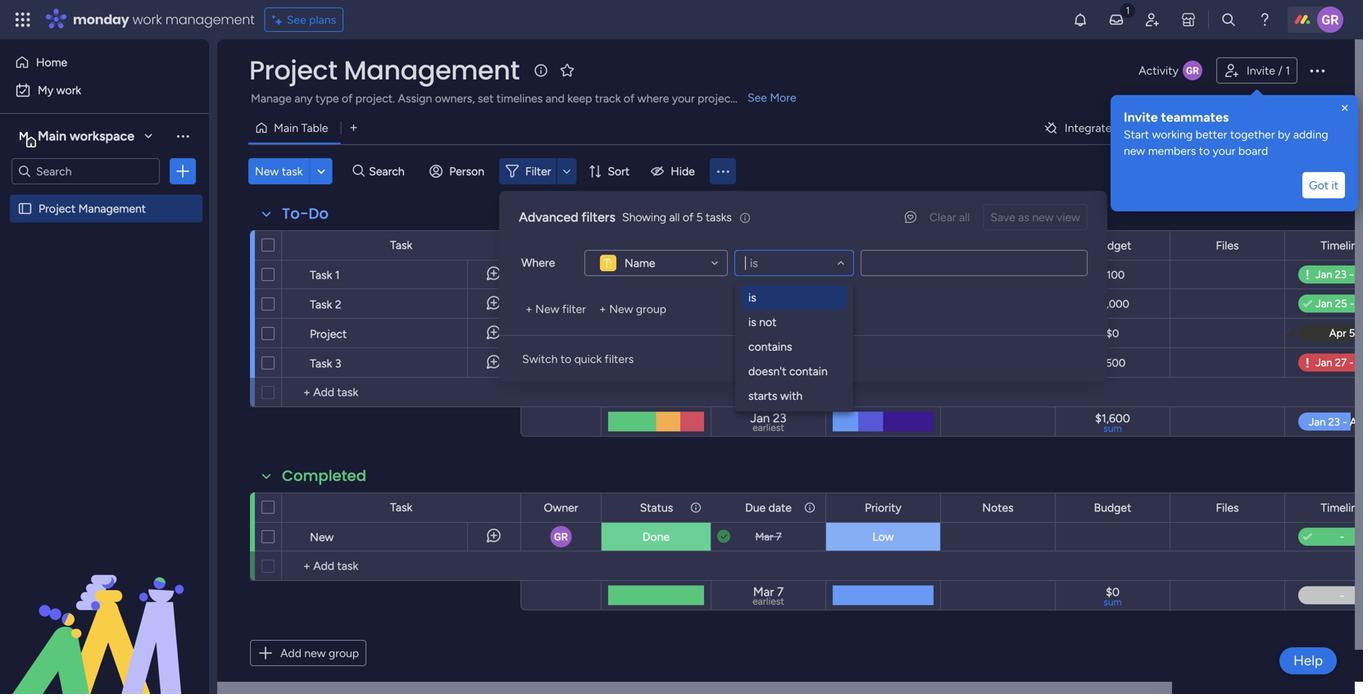 Task type: describe. For each thing, give the bounding box(es) containing it.
status for completed
[[640, 501, 673, 515]]

home
[[36, 55, 67, 69]]

1 horizontal spatial of
[[624, 91, 635, 105]]

timelines
[[497, 91, 543, 105]]

timeline for to-do
[[1321, 239, 1363, 252]]

sum for $1,600
[[1104, 423, 1122, 434]]

where
[[521, 256, 555, 270]]

status field for to-do
[[636, 236, 677, 255]]

0 horizontal spatial new
[[304, 646, 326, 660]]

$1,600
[[1095, 411, 1130, 425]]

to inside invite teammates start working better together by adding new members to your board
[[1199, 144, 1210, 158]]

add new group
[[280, 646, 359, 660]]

integrate button
[[1037, 111, 1195, 145]]

management inside list box
[[78, 202, 146, 216]]

date for to-do
[[769, 239, 792, 252]]

Search field
[[365, 160, 414, 183]]

budget for second budget field from the bottom
[[1094, 239, 1131, 252]]

it inside button
[[1332, 178, 1339, 192]]

25
[[772, 356, 784, 369]]

invite members image
[[1144, 11, 1161, 28]]

new down completed field
[[310, 530, 334, 544]]

to inside button
[[561, 352, 572, 366]]

doesn't contain
[[748, 364, 828, 378]]

new task
[[255, 164, 303, 178]]

+ new group button
[[593, 296, 673, 322]]

main for main workspace
[[38, 128, 66, 144]]

high
[[871, 326, 895, 340]]

starts
[[748, 389, 777, 403]]

my work
[[38, 83, 81, 97]]

v2 overdue deadline image for task 3
[[717, 355, 730, 371]]

8
[[776, 327, 782, 340]]

activity
[[1139, 64, 1179, 77]]

task 1
[[310, 268, 340, 282]]

show board description image
[[531, 62, 551, 79]]

2 priority field from the top
[[861, 499, 906, 517]]

got it
[[1309, 178, 1339, 192]]

due date field for to-do
[[741, 236, 796, 255]]

3
[[335, 357, 341, 371]]

2 budget field from the top
[[1090, 499, 1136, 517]]

menu image
[[715, 163, 731, 180]]

group for add new group
[[329, 646, 359, 660]]

$1,600 sum
[[1095, 411, 1130, 434]]

more
[[770, 91, 796, 105]]

see more link
[[746, 89, 798, 106]]

sort button
[[582, 158, 640, 184]]

+ new filter button
[[519, 296, 593, 322]]

2 files from the top
[[1216, 501, 1239, 515]]

showing
[[622, 210, 666, 224]]

1 vertical spatial new
[[1032, 210, 1054, 224]]

add view image
[[350, 122, 357, 134]]

work for monday
[[132, 10, 162, 29]]

due date field for completed
[[741, 499, 796, 517]]

automate button
[[1202, 115, 1289, 141]]

search everything image
[[1221, 11, 1237, 28]]

column information image for status
[[689, 239, 702, 252]]

table
[[301, 121, 328, 135]]

sort
[[608, 164, 630, 178]]

group for + new group
[[636, 302, 666, 316]]

project management list box
[[0, 191, 209, 444]]

doesn't
[[748, 364, 786, 378]]

due date for to-do
[[745, 239, 792, 252]]

as
[[1018, 210, 1029, 224]]

view
[[1057, 210, 1080, 224]]

timeline for completed
[[1321, 501, 1363, 515]]

switch to quick filters button
[[516, 346, 640, 372]]

mar 7 earliest
[[753, 585, 784, 607]]

jan 23
[[753, 268, 784, 281]]

+ for + new filter
[[525, 302, 533, 316]]

7 for mar 7 earliest
[[777, 585, 784, 599]]

main table
[[274, 121, 328, 135]]

action for done
[[968, 269, 999, 282]]

1 notes field from the top
[[978, 236, 1018, 255]]

my
[[38, 83, 53, 97]]

column information image for due date
[[803, 239, 816, 252]]

mar for working on it
[[755, 327, 773, 340]]

to-do
[[282, 203, 329, 224]]

owner
[[544, 501, 578, 515]]

0 vertical spatial project
[[249, 52, 337, 89]]

1 vertical spatial 1
[[335, 268, 340, 282]]

main table button
[[248, 115, 341, 141]]

task for task 1
[[310, 268, 332, 282]]

keep
[[567, 91, 592, 105]]

+ for + new group
[[599, 302, 606, 316]]

working
[[622, 326, 665, 340]]

see for see plans
[[287, 13, 306, 27]]

is for is
[[750, 256, 758, 270]]

+ add task text field for mar
[[290, 557, 513, 576]]

home option
[[10, 49, 199, 75]]

save
[[991, 210, 1015, 224]]

0 vertical spatial your
[[672, 91, 695, 105]]

due date for completed
[[745, 501, 792, 515]]

automate
[[1232, 121, 1283, 135]]

working
[[1152, 127, 1193, 141]]

activity button
[[1132, 57, 1210, 84]]

of inside advanced filters showing all of 5 tasks
[[683, 210, 693, 224]]

workspace selection element
[[16, 126, 137, 148]]

jan for task 3
[[753, 356, 770, 369]]

done for 1
[[643, 268, 670, 282]]

public board image
[[17, 201, 33, 216]]

0 vertical spatial filters
[[582, 209, 616, 225]]

jan for task 2
[[752, 297, 769, 310]]

not
[[759, 315, 777, 329]]

done for 2
[[643, 297, 670, 311]]

$1,000
[[1096, 298, 1129, 311]]

hide
[[671, 164, 695, 178]]

$0 sum
[[1104, 585, 1122, 608]]

filter button
[[499, 158, 577, 184]]

filter
[[562, 302, 586, 316]]

project.
[[355, 91, 395, 105]]

1 budget field from the top
[[1090, 236, 1136, 255]]

save as new view button
[[983, 204, 1088, 230]]

clear all button
[[923, 204, 977, 230]]

1 files from the top
[[1216, 239, 1239, 252]]

all inside button
[[959, 210, 970, 224]]

see for see more
[[748, 91, 767, 105]]

switch
[[522, 352, 558, 366]]

any
[[294, 91, 313, 105]]

$500
[[1100, 357, 1126, 370]]

add to favorites image
[[559, 62, 575, 78]]

contains
[[748, 340, 792, 354]]

new up working
[[609, 302, 633, 316]]

board
[[1238, 144, 1268, 158]]

project
[[698, 91, 735, 105]]

main for main table
[[274, 121, 298, 135]]

greg robinson image
[[1317, 7, 1343, 33]]

is for is is not
[[748, 291, 756, 305]]

task 3
[[310, 357, 341, 371]]

m
[[19, 129, 29, 143]]

better
[[1196, 127, 1227, 141]]

track
[[595, 91, 621, 105]]

person
[[449, 164, 484, 178]]

type
[[316, 91, 339, 105]]

1 notes from the top
[[982, 239, 1014, 252]]

select product image
[[15, 11, 31, 28]]

filter
[[525, 164, 551, 178]]

$0 for $0
[[1106, 327, 1119, 340]]

together
[[1230, 127, 1275, 141]]

options image
[[1307, 61, 1327, 80]]

jan for task 1
[[753, 268, 770, 281]]

contain
[[789, 364, 828, 378]]



Task type: vqa. For each thing, say whether or not it's contained in the screenshot.
stands.
yes



Task type: locate. For each thing, give the bounding box(es) containing it.
0 horizontal spatial to
[[561, 352, 572, 366]]

1 items from the top
[[1002, 269, 1028, 282]]

1 due date field from the top
[[741, 236, 796, 255]]

jan inside jan 23 earliest
[[750, 411, 770, 426]]

1 + add task text field from the top
[[290, 383, 513, 402]]

1 horizontal spatial 1
[[1285, 64, 1290, 77]]

Timeline field
[[1317, 236, 1363, 255], [1317, 499, 1363, 517]]

invite / 1 button
[[1216, 57, 1298, 84]]

mar 7
[[755, 530, 782, 543]]

update feed image
[[1108, 11, 1125, 28]]

integrate
[[1065, 121, 1112, 135]]

task 2
[[310, 298, 341, 311]]

to left quick on the left bottom of the page
[[561, 352, 572, 366]]

see plans
[[287, 13, 336, 27]]

see left "plans" on the top left of the page
[[287, 13, 306, 27]]

due up mar 7
[[745, 501, 766, 515]]

0 vertical spatial timeline
[[1321, 239, 1363, 252]]

task for task 3
[[310, 357, 332, 371]]

1 horizontal spatial all
[[959, 210, 970, 224]]

date up jan 23
[[769, 239, 792, 252]]

filters right quick on the left bottom of the page
[[605, 352, 634, 366]]

1 + from the left
[[525, 302, 533, 316]]

low
[[872, 268, 894, 282], [872, 530, 894, 544]]

1 23 from the top
[[772, 268, 784, 281]]

items for done
[[1002, 269, 1028, 282]]

work
[[132, 10, 162, 29], [56, 83, 81, 97]]

Priority field
[[861, 236, 906, 255], [861, 499, 906, 517]]

0 vertical spatial project management
[[249, 52, 520, 89]]

1 image
[[1121, 1, 1135, 19]]

notifications image
[[1072, 11, 1089, 28]]

new left "filter"
[[535, 302, 559, 316]]

new task button
[[248, 158, 309, 184]]

your down better
[[1213, 144, 1236, 158]]

timeline
[[1321, 239, 1363, 252], [1321, 501, 1363, 515]]

due date up mar 7
[[745, 501, 792, 515]]

group up "working on it"
[[636, 302, 666, 316]]

where
[[637, 91, 669, 105]]

column information image
[[803, 501, 816, 514]]

2 date from the top
[[769, 501, 792, 515]]

1 vertical spatial 23
[[773, 411, 786, 426]]

1 vertical spatial management
[[78, 202, 146, 216]]

is
[[750, 256, 758, 270], [748, 291, 756, 305], [748, 315, 756, 329]]

1 horizontal spatial main
[[274, 121, 298, 135]]

mar left 8
[[755, 327, 773, 340]]

dapulse checkmark sign image
[[1303, 528, 1312, 548]]

2 + add task text field from the top
[[290, 557, 513, 576]]

2 status field from the top
[[636, 499, 677, 517]]

advanced filters showing all of 5 tasks
[[519, 209, 732, 225]]

work inside option
[[56, 83, 81, 97]]

1 vertical spatial action items
[[968, 327, 1028, 341]]

switch to quick filters
[[522, 352, 634, 366]]

status
[[640, 239, 673, 252], [640, 501, 673, 515]]

v2 done deadline image for new
[[717, 529, 730, 545]]

all left '5'
[[669, 210, 680, 224]]

0 vertical spatial status
[[640, 239, 673, 252]]

1 vertical spatial timeline
[[1321, 501, 1363, 515]]

2 files field from the top
[[1212, 499, 1243, 517]]

new inside invite teammates start working better together by adding new members to your board
[[1124, 144, 1145, 158]]

v2 done deadline image
[[717, 296, 730, 311], [717, 529, 730, 545]]

0 vertical spatial priority field
[[861, 236, 906, 255]]

main right the workspace icon
[[38, 128, 66, 144]]

+
[[525, 302, 533, 316], [599, 302, 606, 316]]

v2 overdue deadline image left doesn't at bottom right
[[717, 355, 730, 371]]

Notes field
[[978, 236, 1018, 255], [978, 499, 1018, 517]]

2 done from the top
[[643, 297, 670, 311]]

+ Add task text field
[[290, 383, 513, 402], [290, 557, 513, 576]]

lottie animation image
[[0, 529, 209, 694]]

earliest for jan
[[753, 422, 784, 434]]

due date field up mar 7
[[741, 499, 796, 517]]

1 horizontal spatial to
[[1199, 144, 1210, 158]]

due date field up jan 23
[[741, 236, 796, 255]]

+ add task text field for jan
[[290, 383, 513, 402]]

23 up 24
[[772, 268, 784, 281]]

your inside invite teammates start working better together by adding new members to your board
[[1213, 144, 1236, 158]]

2 status from the top
[[640, 501, 673, 515]]

2 notes from the top
[[982, 501, 1014, 515]]

0 horizontal spatial work
[[56, 83, 81, 97]]

2 due date field from the top
[[741, 499, 796, 517]]

1 status field from the top
[[636, 236, 677, 255]]

1 vertical spatial filters
[[605, 352, 634, 366]]

Files field
[[1212, 236, 1243, 255], [1212, 499, 1243, 517]]

assign
[[398, 91, 432, 105]]

due for completed
[[745, 501, 766, 515]]

invite inside invite teammates start working better together by adding new members to your board
[[1124, 109, 1158, 125]]

23 for jan 23 earliest
[[773, 411, 786, 426]]

main inside workspace selection 'element'
[[38, 128, 66, 144]]

to down better
[[1199, 144, 1210, 158]]

dapulse checkmark sign image
[[1303, 295, 1312, 314]]

0 vertical spatial + add task text field
[[290, 383, 513, 402]]

jan 24
[[752, 297, 784, 310]]

action for working on it
[[968, 327, 999, 341]]

jan up the jan 24
[[753, 268, 770, 281]]

got it button
[[1302, 172, 1345, 198]]

start
[[1124, 127, 1149, 141]]

your right "where"
[[672, 91, 695, 105]]

1 vertical spatial v2 overdue deadline image
[[717, 355, 730, 371]]

work right monday
[[132, 10, 162, 29]]

management down search in workspace field
[[78, 202, 146, 216]]

of right track
[[624, 91, 635, 105]]

v2 user feedback image
[[905, 209, 916, 226]]

1 inside invite / 1 button
[[1285, 64, 1290, 77]]

is is not
[[748, 291, 777, 329]]

due date up jan 23
[[745, 239, 792, 252]]

items for working on it
[[1002, 327, 1028, 341]]

work right my
[[56, 83, 81, 97]]

project management down search in workspace field
[[39, 202, 146, 216]]

invite inside button
[[1247, 64, 1275, 77]]

adding
[[1293, 127, 1328, 141]]

2 low from the top
[[872, 530, 894, 544]]

home link
[[10, 49, 199, 75]]

Budget field
[[1090, 236, 1136, 255], [1090, 499, 1136, 517]]

invite for /
[[1247, 64, 1275, 77]]

management
[[344, 52, 520, 89], [78, 202, 146, 216]]

completed
[[282, 466, 366, 486]]

quick
[[574, 352, 602, 366]]

action items
[[968, 269, 1028, 282], [968, 327, 1028, 341]]

2 23 from the top
[[773, 411, 786, 426]]

1 action items from the top
[[968, 269, 1028, 282]]

7 inside mar 7 earliest
[[777, 585, 784, 599]]

person button
[[423, 158, 494, 184]]

my work link
[[10, 77, 199, 103]]

0 vertical spatial budget field
[[1090, 236, 1136, 255]]

0 vertical spatial due date field
[[741, 236, 796, 255]]

see more
[[748, 91, 796, 105]]

1 up the 2
[[335, 268, 340, 282]]

1 vertical spatial notes field
[[978, 499, 1018, 517]]

v2 search image
[[353, 162, 365, 181]]

1 timeline field from the top
[[1317, 236, 1363, 255]]

invite teammates heading
[[1124, 108, 1345, 126]]

0 horizontal spatial +
[[525, 302, 533, 316]]

2 $0 from the top
[[1106, 585, 1120, 599]]

mar down mar 7
[[753, 585, 774, 599]]

2 priority from the top
[[865, 501, 902, 515]]

date left column information icon
[[769, 501, 792, 515]]

1 vertical spatial invite
[[1124, 109, 1158, 125]]

see left more
[[748, 91, 767, 105]]

0 vertical spatial due
[[745, 239, 766, 252]]

2 + from the left
[[599, 302, 606, 316]]

tasks
[[706, 210, 732, 224]]

1 vertical spatial v2 done deadline image
[[717, 529, 730, 545]]

1 files field from the top
[[1212, 236, 1243, 255]]

is left 24
[[748, 291, 756, 305]]

Search in workspace field
[[34, 162, 137, 181]]

2 items from the top
[[1002, 327, 1028, 341]]

+ left "filter"
[[525, 302, 533, 316]]

manage
[[251, 91, 292, 105]]

1 horizontal spatial management
[[344, 52, 520, 89]]

1 vertical spatial it
[[683, 326, 690, 340]]

1 $0 from the top
[[1106, 327, 1119, 340]]

project down the task 2
[[310, 327, 347, 341]]

+ new group
[[599, 302, 666, 316]]

by
[[1278, 127, 1291, 141]]

project management inside list box
[[39, 202, 146, 216]]

v2 done deadline image for task 2
[[717, 296, 730, 311]]

column information image
[[689, 239, 702, 252], [803, 239, 816, 252], [689, 501, 702, 514]]

of right type
[[342, 91, 353, 105]]

23 for jan 23
[[772, 268, 784, 281]]

$0
[[1106, 327, 1119, 340], [1106, 585, 1120, 599]]

0 vertical spatial notes
[[982, 239, 1014, 252]]

7 up mar 7 earliest
[[776, 530, 782, 543]]

got
[[1309, 178, 1329, 192]]

earliest down mar 7
[[753, 596, 784, 607]]

1 vertical spatial sum
[[1104, 596, 1122, 608]]

status for to-do
[[640, 239, 673, 252]]

options image
[[175, 163, 191, 180]]

workspace
[[70, 128, 134, 144]]

workspace options image
[[175, 128, 191, 144]]

owners,
[[435, 91, 475, 105]]

0 horizontal spatial main
[[38, 128, 66, 144]]

do
[[309, 203, 329, 224]]

main
[[274, 121, 298, 135], [38, 128, 66, 144]]

sum inside "$1,600 sum"
[[1104, 423, 1122, 434]]

priority for first priority field from the top of the page
[[865, 239, 902, 252]]

close image
[[1339, 102, 1352, 115]]

help
[[1294, 652, 1323, 669]]

1 budget from the top
[[1094, 239, 1131, 252]]

angle down image
[[317, 165, 325, 177]]

it right got
[[1332, 178, 1339, 192]]

priority
[[865, 239, 902, 252], [865, 501, 902, 515]]

1 horizontal spatial project management
[[249, 52, 520, 89]]

2 v2 overdue deadline image from the top
[[717, 355, 730, 371]]

1 vertical spatial due
[[745, 501, 766, 515]]

work for my
[[56, 83, 81, 97]]

0 horizontal spatial it
[[683, 326, 690, 340]]

1 right /
[[1285, 64, 1290, 77]]

2 vertical spatial mar
[[753, 585, 774, 599]]

v2 done deadline image left the is is not
[[717, 296, 730, 311]]

help image
[[1257, 11, 1273, 28]]

0 vertical spatial files
[[1216, 239, 1239, 252]]

project inside project management list box
[[39, 202, 76, 216]]

2 vertical spatial project
[[310, 327, 347, 341]]

v2 overdue deadline image for task 1
[[717, 267, 730, 282]]

0 vertical spatial it
[[1332, 178, 1339, 192]]

0 vertical spatial see
[[287, 13, 306, 27]]

$0 for $0 sum
[[1106, 585, 1120, 599]]

monday
[[73, 10, 129, 29]]

invite for teammates
[[1124, 109, 1158, 125]]

project management up project.
[[249, 52, 520, 89]]

new left the task
[[255, 164, 279, 178]]

files
[[1216, 239, 1239, 252], [1216, 501, 1239, 515]]

1 priority from the top
[[865, 239, 902, 252]]

sum for $0
[[1104, 596, 1122, 608]]

filters left showing
[[582, 209, 616, 225]]

task
[[282, 164, 303, 178]]

2 all from the left
[[959, 210, 970, 224]]

1 due from the top
[[745, 239, 766, 252]]

2 notes field from the top
[[978, 499, 1018, 517]]

0 vertical spatial done
[[643, 268, 670, 282]]

is up the jan 24
[[750, 256, 758, 270]]

1 horizontal spatial your
[[1213, 144, 1236, 158]]

help button
[[1280, 648, 1337, 675]]

2 horizontal spatial of
[[683, 210, 693, 224]]

0 vertical spatial work
[[132, 10, 162, 29]]

working on it
[[622, 326, 690, 340]]

1 horizontal spatial work
[[132, 10, 162, 29]]

project
[[249, 52, 337, 89], [39, 202, 76, 216], [310, 327, 347, 341]]

1 horizontal spatial it
[[1332, 178, 1339, 192]]

1 vertical spatial date
[[769, 501, 792, 515]]

main workspace
[[38, 128, 134, 144]]

2 timeline field from the top
[[1317, 499, 1363, 517]]

0 vertical spatial 7
[[776, 530, 782, 543]]

0 vertical spatial mar
[[755, 327, 773, 340]]

jan
[[753, 268, 770, 281], [752, 297, 769, 310], [753, 356, 770, 369], [750, 411, 770, 426]]

timeline field for completed
[[1317, 499, 1363, 517]]

23 inside jan 23 earliest
[[773, 411, 786, 426]]

set
[[478, 91, 494, 105]]

1 v2 overdue deadline image from the top
[[717, 267, 730, 282]]

0 horizontal spatial see
[[287, 13, 306, 27]]

0 horizontal spatial project management
[[39, 202, 146, 216]]

2 action from the top
[[968, 327, 999, 341]]

v2 overdue deadline image
[[717, 267, 730, 282], [717, 355, 730, 371]]

see
[[287, 13, 306, 27], [748, 91, 767, 105]]

new right as
[[1032, 210, 1054, 224]]

teammates
[[1161, 109, 1229, 125]]

0 vertical spatial $0
[[1106, 327, 1119, 340]]

2 earliest from the top
[[753, 596, 784, 607]]

0 horizontal spatial of
[[342, 91, 353, 105]]

To-Do field
[[278, 203, 333, 225]]

invite left /
[[1247, 64, 1275, 77]]

invite up "start"
[[1124, 109, 1158, 125]]

0 vertical spatial action items
[[968, 269, 1028, 282]]

1 due date from the top
[[745, 239, 792, 252]]

7 for mar 7
[[776, 530, 782, 543]]

1 vertical spatial due date
[[745, 501, 792, 515]]

earliest
[[753, 422, 784, 434], [753, 596, 784, 607]]

1 vertical spatial + add task text field
[[290, 557, 513, 576]]

0 vertical spatial budget
[[1094, 239, 1131, 252]]

0 vertical spatial 1
[[1285, 64, 1290, 77]]

1 low from the top
[[872, 268, 894, 282]]

1 vertical spatial status
[[640, 501, 673, 515]]

new inside 'button'
[[255, 164, 279, 178]]

Completed field
[[278, 466, 371, 487]]

1 timeline from the top
[[1321, 239, 1363, 252]]

1 vertical spatial your
[[1213, 144, 1236, 158]]

group right add
[[329, 646, 359, 660]]

+ new filter
[[525, 302, 586, 316]]

see plans button
[[265, 7, 344, 32]]

action items for done
[[968, 269, 1028, 282]]

name
[[625, 256, 655, 270]]

1 vertical spatial priority field
[[861, 499, 906, 517]]

jan left 24
[[752, 297, 769, 310]]

it right on at the top left of page
[[683, 326, 690, 340]]

1 all from the left
[[669, 210, 680, 224]]

0 vertical spatial timeline field
[[1317, 236, 1363, 255]]

0 vertical spatial files field
[[1212, 236, 1243, 255]]

1 vertical spatial notes
[[982, 501, 1014, 515]]

1 vertical spatial low
[[872, 530, 894, 544]]

3 done from the top
[[643, 530, 670, 544]]

arrow down image
[[557, 161, 577, 181]]

0 vertical spatial date
[[769, 239, 792, 252]]

jan left 25
[[753, 356, 770, 369]]

group
[[636, 302, 666, 316], [329, 646, 359, 660]]

invite / 1
[[1247, 64, 1290, 77]]

your
[[672, 91, 695, 105], [1213, 144, 1236, 158]]

jan down starts
[[750, 411, 770, 426]]

invite teammates start working better together by adding new members to your board
[[1124, 109, 1328, 158]]

0 vertical spatial due date
[[745, 239, 792, 252]]

0 vertical spatial is
[[750, 256, 758, 270]]

clear all
[[929, 210, 970, 224]]

earliest for mar
[[753, 596, 784, 607]]

1 date from the top
[[769, 239, 792, 252]]

done
[[643, 268, 670, 282], [643, 297, 670, 311], [643, 530, 670, 544]]

due date
[[745, 239, 792, 252], [745, 501, 792, 515]]

earliest inside jan 23 earliest
[[753, 422, 784, 434]]

v2 overdue deadline image left jan 23
[[717, 267, 730, 282]]

1 status from the top
[[640, 239, 673, 252]]

main left the table
[[274, 121, 298, 135]]

2 action items from the top
[[968, 327, 1028, 341]]

0 vertical spatial v2 done deadline image
[[717, 296, 730, 311]]

23 down starts with at right
[[773, 411, 786, 426]]

2 v2 done deadline image from the top
[[717, 529, 730, 545]]

project up any at top
[[249, 52, 337, 89]]

due up jan 23
[[745, 239, 766, 252]]

1
[[1285, 64, 1290, 77], [335, 268, 340, 282]]

Project Management field
[[245, 52, 524, 89]]

mar 8
[[755, 327, 782, 340]]

+ right "filter"
[[599, 302, 606, 316]]

0 vertical spatial notes field
[[978, 236, 1018, 255]]

1 vertical spatial priority
[[865, 501, 902, 515]]

all inside advanced filters showing all of 5 tasks
[[669, 210, 680, 224]]

my work option
[[10, 77, 199, 103]]

workspace image
[[16, 127, 32, 145]]

0 vertical spatial priority
[[865, 239, 902, 252]]

Due date field
[[741, 236, 796, 255], [741, 499, 796, 517]]

0 vertical spatial low
[[872, 268, 894, 282]]

timeline field for to-do
[[1317, 236, 1363, 255]]

lottie animation element
[[0, 529, 209, 694]]

management
[[165, 10, 255, 29]]

and
[[546, 91, 565, 105]]

monday marketplace image
[[1180, 11, 1197, 28]]

priority for second priority field
[[865, 501, 902, 515]]

1 vertical spatial budget field
[[1090, 499, 1136, 517]]

1 vertical spatial to
[[561, 352, 572, 366]]

1 vertical spatial project management
[[39, 202, 146, 216]]

priority field down v2 user feedback image
[[861, 236, 906, 255]]

mar for done
[[755, 530, 773, 543]]

members
[[1148, 144, 1196, 158]]

filters inside switch to quick filters button
[[605, 352, 634, 366]]

Owner field
[[540, 499, 582, 517]]

budget for second budget field from the top
[[1094, 501, 1131, 515]]

1 sum from the top
[[1104, 423, 1122, 434]]

task for task 2
[[310, 298, 332, 311]]

action items for working on it
[[968, 327, 1028, 341]]

filters
[[582, 209, 616, 225], [605, 352, 634, 366]]

status field for completed
[[636, 499, 677, 517]]

1 vertical spatial work
[[56, 83, 81, 97]]

project management
[[249, 52, 520, 89], [39, 202, 146, 216]]

2 due from the top
[[745, 501, 766, 515]]

stands.
[[738, 91, 774, 105]]

advanced
[[519, 209, 578, 225]]

earliest down starts
[[753, 422, 784, 434]]

v2 done deadline image left mar 7
[[717, 529, 730, 545]]

2 sum from the top
[[1104, 596, 1122, 608]]

2 timeline from the top
[[1321, 501, 1363, 515]]

collapse board header image
[[1313, 121, 1326, 134]]

2 vertical spatial done
[[643, 530, 670, 544]]

all right clear
[[959, 210, 970, 224]]

1 vertical spatial files field
[[1212, 499, 1243, 517]]

7 down mar 7
[[777, 585, 784, 599]]

1 vertical spatial is
[[748, 291, 756, 305]]

new down "start"
[[1124, 144, 1145, 158]]

1 vertical spatial group
[[329, 646, 359, 660]]

is left not
[[748, 315, 756, 329]]

1 vertical spatial due date field
[[741, 499, 796, 517]]

priority field right column information icon
[[861, 499, 906, 517]]

option
[[0, 194, 209, 197]]

2 budget from the top
[[1094, 501, 1131, 515]]

1 vertical spatial items
[[1002, 327, 1028, 341]]

1 priority field from the top
[[861, 236, 906, 255]]

2 due date from the top
[[745, 501, 792, 515]]

0 vertical spatial 23
[[772, 268, 784, 281]]

2 vertical spatial new
[[304, 646, 326, 660]]

hide button
[[644, 158, 705, 184]]

0 horizontal spatial 1
[[335, 268, 340, 282]]

1 earliest from the top
[[753, 422, 784, 434]]

1 vertical spatial done
[[643, 297, 670, 311]]

$0 inside $0 sum
[[1106, 585, 1120, 599]]

1 v2 done deadline image from the top
[[717, 296, 730, 311]]

project right the public board icon on the top left of page
[[39, 202, 76, 216]]

2 horizontal spatial new
[[1124, 144, 1145, 158]]

mar inside mar 7 earliest
[[753, 585, 774, 599]]

main inside "button"
[[274, 121, 298, 135]]

sum
[[1104, 423, 1122, 434], [1104, 596, 1122, 608]]

1 vertical spatial earliest
[[753, 596, 784, 607]]

0 vertical spatial items
[[1002, 269, 1028, 282]]

1 horizontal spatial +
[[599, 302, 606, 316]]

1 action from the top
[[968, 269, 999, 282]]

1 done from the top
[[643, 268, 670, 282]]

0 horizontal spatial management
[[78, 202, 146, 216]]

management up assign
[[344, 52, 520, 89]]

mar up mar 7 earliest
[[755, 530, 773, 543]]

action
[[968, 269, 999, 282], [968, 327, 999, 341]]

1 vertical spatial status field
[[636, 499, 677, 517]]

save as new view
[[991, 210, 1080, 224]]

0 vertical spatial status field
[[636, 236, 677, 255]]

2 vertical spatial is
[[748, 315, 756, 329]]

new right add
[[304, 646, 326, 660]]

Status field
[[636, 236, 677, 255], [636, 499, 677, 517]]

date for completed
[[769, 501, 792, 515]]

of left '5'
[[683, 210, 693, 224]]

$100
[[1101, 268, 1125, 282]]

due for to-do
[[745, 239, 766, 252]]

1 vertical spatial action
[[968, 327, 999, 341]]

2
[[335, 298, 341, 311]]

see inside button
[[287, 13, 306, 27]]

0 horizontal spatial your
[[672, 91, 695, 105]]



